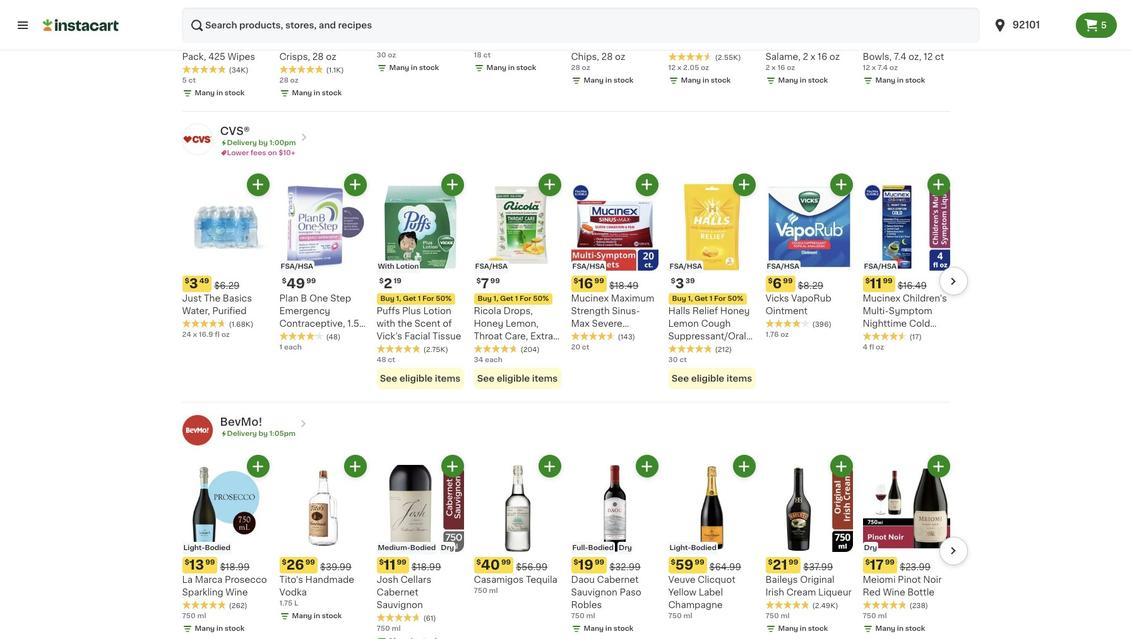 Task type: describe. For each thing, give the bounding box(es) containing it.
contraceptive,
[[279, 319, 345, 328]]

cough
[[701, 319, 731, 328]]

product group containing 40
[[474, 455, 561, 597]]

12-
[[696, 40, 709, 48]]

2 bodied from the left
[[410, 545, 436, 552]]

$37.99
[[804, 563, 833, 572]]

add image for 11
[[445, 459, 460, 475]]

relief inside halls relief honey lemon cough suppressant/oral anesthetic menthol drops
[[693, 307, 718, 316]]

for for 2
[[423, 295, 434, 302]]

cooked
[[894, 27, 928, 36]]

eligible for 7
[[497, 374, 530, 383]]

1, for 2
[[396, 295, 401, 302]]

x down 'italian'
[[811, 52, 816, 61]]

$ for meiomi pinot noir red wine bottle
[[866, 560, 870, 567]]

see eligible items for 3
[[672, 374, 752, 383]]

add image for 19
[[639, 459, 655, 475]]

add image for 13
[[250, 459, 266, 475]]

see for 3
[[672, 374, 689, 383]]

buy up clorox
[[186, 16, 200, 23]]

$13.99 original price: $18.99 element
[[182, 558, 269, 574]]

plus
[[402, 307, 421, 316]]

cream
[[787, 589, 816, 598]]

750 down red
[[863, 613, 877, 620]]

each for buy 1, get 1 for 50%
[[485, 357, 503, 364]]

18
[[474, 52, 482, 59]]

many in stock down (2.49k)
[[778, 626, 828, 633]]

1 for 2
[[418, 295, 421, 302]]

(212)
[[715, 347, 732, 354]]

1, for 7
[[494, 295, 498, 302]]

$26.99 original price: $39.99 element
[[279, 558, 367, 574]]

sticky
[[863, 40, 891, 48]]

rice
[[921, 40, 941, 48]]

buy for 7
[[478, 295, 492, 302]]

many down bowls,
[[876, 77, 896, 84]]

mucinex for 11
[[863, 294, 901, 303]]

product group containing 26
[[279, 455, 367, 622]]

many in stock down the (6.3k)
[[389, 64, 439, 71]]

99 for mucinex maximum strength sinus- max severe congestion relief caplets, clears sinus & nasal congestion
[[595, 278, 604, 285]]

the
[[204, 294, 221, 303]]

wine for 17
[[883, 589, 905, 598]]

many in stock down oz,
[[876, 77, 925, 84]]

product group containing 13
[[182, 455, 269, 635]]

1, up snack on the top left of page
[[299, 16, 304, 23]]

99 for la marca prosecco sparkling wine
[[205, 560, 215, 567]]

(1.68k)
[[229, 321, 253, 328]]

dry up $11.99 original price: $18.99 element
[[441, 545, 454, 552]]

meiomi
[[863, 576, 896, 585]]

(6.3k)
[[423, 42, 445, 48]]

99 for vicks vaporub ointment
[[783, 278, 793, 285]]

11 for josh
[[384, 559, 396, 572]]

2 off from the left
[[342, 16, 352, 23]]

ct for puffs plus lotion with the scent of vick's facial tissue
[[388, 357, 395, 364]]

21
[[773, 559, 788, 572]]

many down l
[[292, 613, 312, 620]]

1 horizontal spatial 19
[[578, 559, 594, 572]]

$ for mucinex maximum strength sinus- max severe congestion relief caplets, clears sinus & nasal congestion
[[574, 278, 578, 285]]

1, up clorox
[[202, 16, 207, 23]]

$6.29
[[214, 282, 240, 290]]

1 horizontal spatial 12
[[863, 64, 870, 71]]

casamigos
[[474, 576, 524, 585]]

snack factory organic pretzel crisps, 28 oz
[[279, 27, 348, 61]]

24
[[182, 331, 191, 338]]

1 vertical spatial fl
[[870, 344, 874, 351]]

2 vertical spatial 16
[[578, 277, 593, 290]]

1 $3.80 from the left
[[222, 16, 243, 23]]

stock down the tito's handmade vodka 1.75 l
[[322, 613, 342, 620]]

many down red
[[876, 626, 896, 633]]

750 ml for 13
[[182, 613, 206, 620]]

puffs
[[377, 307, 400, 316]]

stock down the daou cabernet sauvignon paso robles 750 ml
[[614, 626, 634, 633]]

for for 7
[[520, 295, 532, 302]]

16.9
[[199, 331, 213, 338]]

425
[[208, 52, 225, 61]]

buy 1, get 1 for 50% for 3
[[672, 295, 744, 302]]

99 for ricola drops, honey lemon, throat care, extra menthol, liquid center, wrapped drops
[[490, 278, 500, 285]]

26
[[287, 559, 304, 572]]

buy 1, get 1 for 50% for 7
[[478, 295, 549, 302]]

1.75
[[279, 601, 293, 608]]

99 for baileys original irish cream liqueur
[[789, 560, 798, 567]]

99 for casamigos tequila
[[501, 560, 511, 567]]

sauvignon inside the daou cabernet sauvignon paso robles 750 ml
[[571, 589, 618, 598]]

$ for josh cellars cabernet sauvignon
[[379, 560, 384, 567]]

$3.49 original price: $6.29 element
[[182, 276, 269, 292]]

$64.99
[[710, 563, 741, 572]]

light- for 13
[[183, 545, 205, 552]]

caplets,
[[571, 345, 608, 354]]

for for 3
[[714, 295, 726, 302]]

handmade
[[305, 576, 354, 585]]

1, for 3
[[688, 295, 693, 302]]

add image for 11
[[931, 177, 947, 193]]

13
[[189, 559, 204, 572]]

2 horizontal spatial 2
[[803, 52, 808, 61]]

7
[[481, 277, 489, 290]]

750 ml for 11
[[377, 626, 401, 633]]

5 for 5
[[1101, 21, 1107, 30]]

stock down (1.1k)
[[322, 90, 342, 96]]

scent
[[415, 319, 441, 328]]

many in stock down (1.1k)
[[292, 90, 342, 96]]

dry up "$32.99"
[[619, 545, 632, 552]]

(204)
[[521, 347, 540, 354]]

$ for ricola drops, honey lemon, throat care, extra menthol, liquid center, wrapped drops
[[477, 278, 481, 285]]

99 for josh cellars cabernet sauvignon
[[397, 560, 407, 567]]

0 horizontal spatial 12
[[668, 64, 676, 71]]

20 ct
[[571, 344, 590, 351]]

columbus low sodium italian dry salame, 2 x 16 oz 2 x 16 oz
[[766, 27, 847, 71]]

stock down (2.49k)
[[808, 626, 828, 633]]

light-bodied for 13
[[183, 545, 230, 552]]

cellars
[[401, 576, 432, 585]]

50% for 2
[[436, 295, 452, 302]]

item carousel region for bevmo!
[[165, 455, 968, 640]]

$ 19 99
[[574, 559, 605, 572]]

one
[[309, 294, 328, 303]]

factory
[[309, 27, 343, 36]]

many down 18 ct
[[487, 64, 507, 71]]

1:00pm
[[269, 139, 296, 146]]

original for cheese
[[692, 14, 727, 23]]

wipes,
[[182, 40, 212, 48]]

1 congestion from the top
[[571, 332, 623, 341]]

severe
[[592, 319, 623, 328]]

99 inside $ 49 99
[[306, 278, 316, 285]]

$ for daou cabernet sauvignon paso robles
[[574, 560, 578, 567]]

stock down columbus low sodium italian dry salame, 2 x 16 oz 2 x 16 oz
[[808, 77, 828, 84]]

many in stock down stacy's organic simply naked pita chips, 28 oz 28 oz
[[584, 77, 634, 84]]

many down '30 oz'
[[389, 64, 409, 71]]

see for 7
[[477, 374, 495, 383]]

1 fsa/hsa from the left
[[281, 263, 313, 270]]

$ 2 19
[[379, 277, 402, 290]]

2 inside product 'group'
[[384, 277, 392, 290]]

tito's handmade vodka 1.75 l
[[279, 576, 354, 608]]

Search field
[[182, 8, 980, 43]]

many in stock down the daou cabernet sauvignon paso robles 750 ml
[[584, 626, 634, 633]]

750 ml for 17
[[863, 613, 887, 620]]

ml down the 'irish'
[[781, 613, 790, 620]]

ml down sparkling
[[197, 613, 206, 620]]

product group containing 59
[[668, 455, 756, 622]]

medium-bodied dry
[[378, 545, 454, 552]]

ml inside veuve clicquot yellow label champagne 750 ml
[[684, 613, 692, 620]]

extra
[[531, 332, 553, 341]]

vick's
[[377, 332, 402, 341]]

18 ct
[[474, 52, 491, 59]]

organic inside "snack factory organic pretzel crisps, 28 oz"
[[279, 40, 315, 48]]

30 for 30 oz
[[377, 52, 386, 59]]

drops inside ricola drops, honey lemon, throat care, extra menthol, liquid center, wrapped drops
[[474, 370, 501, 379]]

dry up 17
[[864, 545, 877, 552]]

99 for mucinex children's multi-symptom nighttime cold liquid, very berry (packaging may vary)
[[883, 278, 893, 285]]

many down "chips,"
[[584, 77, 604, 84]]

honey for 7
[[474, 319, 503, 328]]

add image for 16
[[639, 177, 655, 193]]

see eligible items button for 2
[[377, 368, 464, 390]]

oz,
[[909, 52, 922, 61]]

cvs® image
[[182, 124, 213, 155]]

$ 17 99
[[866, 559, 895, 572]]

$ for vicks vaporub ointment
[[768, 278, 773, 285]]

clorox
[[182, 27, 211, 36]]

delivery for delivery by 1:00pm
[[227, 139, 257, 146]]

$ 3 49
[[185, 277, 209, 290]]

x down salame,
[[772, 64, 776, 71]]

0 vertical spatial fl
[[215, 331, 220, 338]]

kraft original mac & cheese dinner cups, 12-count
[[668, 14, 748, 48]]

50% for 7
[[533, 295, 549, 302]]

disinfecting
[[213, 27, 267, 36]]

many in stock down salame,
[[778, 77, 828, 84]]

light-bodied for 59
[[670, 545, 717, 552]]

5 ct
[[182, 77, 196, 84]]

$8.29
[[798, 282, 824, 290]]

28 down "chips,"
[[571, 64, 580, 71]]

items for 3
[[727, 374, 752, 383]]

plan
[[279, 294, 299, 303]]

$11.99 original price: $18.99 element
[[377, 558, 464, 574]]

menthol
[[719, 345, 756, 354]]

2 congestion from the top
[[571, 370, 623, 379]]

1 for 3
[[710, 295, 713, 302]]

care,
[[505, 332, 528, 341]]

baileys original irish cream liqueur
[[766, 576, 852, 598]]

organic inside stacy's organic simply naked pita chips, 28 oz 28 oz
[[606, 27, 641, 36]]

x left 2.05
[[678, 64, 682, 71]]

92101
[[1013, 20, 1040, 30]]

11 for mucinex
[[870, 277, 882, 290]]

$ 6 99
[[768, 277, 793, 290]]

$17.99 original price: $23.99 element
[[863, 558, 950, 574]]

buy up snack on the top left of page
[[283, 16, 297, 23]]

48
[[377, 357, 386, 364]]

ct inside bibigo cooked sticky white rice bowls, 7.4 oz, 12 ct 12 x 7.4 oz
[[935, 52, 944, 61]]

variety
[[214, 40, 245, 48]]

ml down red
[[878, 613, 887, 620]]

6
[[773, 277, 782, 290]]

mucinex children's multi-symptom nighttime cold liquid, very berry (packaging may vary)
[[863, 294, 947, 366]]

$21.99 original price: $37.99 element
[[766, 558, 853, 574]]

many in stock down (105)
[[487, 64, 536, 71]]

x right 24
[[193, 331, 197, 338]]

0 horizontal spatial lotion
[[396, 263, 419, 270]]

fsa/hsa for 6
[[767, 263, 800, 270]]

$ 11 99 for josh
[[379, 559, 407, 572]]

750 inside the daou cabernet sauvignon paso robles 750 ml
[[571, 613, 585, 620]]

add image for 59
[[736, 459, 752, 475]]

product group containing 17
[[863, 455, 950, 635]]

emergency
[[279, 307, 330, 316]]

$11.99 original price: $16.49 element
[[863, 276, 950, 292]]

tissue
[[433, 332, 461, 341]]

59
[[676, 559, 694, 572]]

light- for 59
[[670, 545, 691, 552]]

(2.75k)
[[423, 347, 448, 354]]

750 inside veuve clicquot yellow label champagne 750 ml
[[668, 613, 682, 620]]

750 down the 'irish'
[[766, 613, 779, 620]]

92101 button
[[985, 8, 1076, 43]]

$18.99 for 13
[[220, 563, 250, 572]]

stock down (105)
[[516, 64, 536, 71]]

oz inside "snack factory organic pretzel crisps, 28 oz"
[[326, 52, 336, 61]]

750 down josh cellars cabernet sauvignon in the bottom left of the page
[[377, 626, 390, 633]]

many down 5 ct
[[195, 90, 215, 96]]

eligible for 2
[[400, 374, 433, 383]]

with
[[378, 263, 395, 270]]

basics
[[223, 294, 252, 303]]

$ 21 99
[[768, 559, 798, 572]]

1 vertical spatial 7.4
[[878, 64, 888, 71]]

750 down sparkling
[[182, 613, 196, 620]]

many in stock down 2.05
[[681, 77, 731, 84]]

2 $3.80 from the left
[[319, 16, 340, 23]]

many in stock down l
[[292, 613, 342, 620]]

cabernet inside the daou cabernet sauvignon paso robles 750 ml
[[597, 576, 639, 585]]

wipes
[[228, 52, 255, 61]]

1 down mg,
[[279, 344, 282, 351]]

(34k)
[[229, 67, 249, 74]]

2 buy 1, get $3.80 off from the left
[[283, 16, 352, 23]]

& inside mucinex maximum strength sinus- max severe congestion relief caplets, clears sinus & nasal congestion
[[598, 357, 605, 366]]

add image for 6
[[834, 177, 849, 193]]

symptom
[[889, 307, 933, 316]]

$ for puffs plus lotion with the scent of vick's facial tissue
[[379, 278, 384, 285]]

delivery for delivery by 1:05pm
[[227, 431, 257, 438]]

columbus
[[766, 27, 811, 36]]

drops,
[[504, 307, 533, 316]]

nasal
[[607, 357, 632, 366]]

cabernet inside josh cellars cabernet sauvignon
[[377, 589, 418, 598]]

bevmo!
[[220, 417, 262, 427]]

28 down the naked
[[602, 52, 613, 61]]

99 for meiomi pinot noir red wine bottle
[[885, 560, 895, 567]]

$ for baileys original irish cream liqueur
[[768, 560, 773, 567]]

vicks
[[766, 294, 789, 303]]

750 inside the casamigos tequila 750 ml
[[474, 588, 487, 595]]

stacy's organic simply naked pita chips, 28 oz 28 oz
[[571, 27, 652, 71]]

3 bodied from the left
[[588, 545, 614, 552]]

stock down oz,
[[905, 77, 925, 84]]

4 bodied from the left
[[691, 545, 717, 552]]

add image for 3
[[250, 177, 266, 193]]

5 for 5 ct
[[182, 77, 187, 84]]

ml down josh cellars cabernet sauvignon in the bottom left of the page
[[392, 626, 401, 633]]

1 buy 1, get $3.80 off from the left
[[186, 16, 255, 23]]



Task type: vqa. For each thing, say whether or not it's contained in the screenshot.
'Help'
no



Task type: locate. For each thing, give the bounding box(es) containing it.
49 inside $ 3 49
[[199, 278, 209, 285]]

ct for mucinex maximum strength sinus- max severe congestion relief caplets, clears sinus & nasal congestion
[[582, 344, 590, 351]]

$ up josh
[[379, 560, 384, 567]]

get up plus
[[403, 295, 416, 302]]

1 off from the left
[[245, 16, 255, 23]]

original inside baileys original irish cream liqueur
[[800, 576, 835, 585]]

1 light- from the left
[[183, 545, 205, 552]]

$ for la marca prosecco sparkling wine
[[185, 560, 189, 567]]

99 inside $ 26 99
[[305, 560, 315, 567]]

wine inside meiomi pinot noir red wine bottle
[[883, 589, 905, 598]]

0 horizontal spatial sauvignon
[[377, 601, 423, 610]]

mg,
[[279, 332, 296, 341]]

$ 11 99 up multi-
[[866, 277, 893, 290]]

cabernet down josh
[[377, 589, 418, 598]]

99 right 59
[[695, 560, 705, 567]]

many down salame,
[[778, 77, 798, 84]]

0 vertical spatial drops
[[668, 357, 695, 366]]

2 see eligible items button from the left
[[474, 368, 561, 390]]

1 up the cough
[[710, 295, 713, 302]]

sinus
[[571, 357, 595, 366]]

2 get from the left
[[500, 295, 513, 302]]

99 up b
[[306, 278, 316, 285]]

add image for 21
[[834, 459, 849, 475]]

stock down (238)
[[905, 626, 925, 633]]

92101 button
[[993, 8, 1068, 43]]

many down sparkling
[[195, 626, 215, 633]]

buy 1, get $3.80 off
[[186, 16, 255, 23], [283, 16, 352, 23]]

24 x 16.9 fl oz
[[182, 331, 230, 338]]

fl right 16.9 at the left of page
[[215, 331, 220, 338]]

bodied up $13.99 original price: $18.99 element at the left bottom of the page
[[205, 545, 230, 552]]

0 horizontal spatial items
[[435, 374, 461, 383]]

bodied
[[205, 545, 230, 552], [410, 545, 436, 552], [588, 545, 614, 552], [691, 545, 717, 552]]

items down menthol
[[727, 374, 752, 383]]

2 horizontal spatial for
[[714, 295, 726, 302]]

1 vertical spatial 11
[[384, 559, 396, 572]]

99 for tito's handmade vodka
[[305, 560, 315, 567]]

1 buy 1, get 1 for 50% from the left
[[381, 295, 452, 302]]

99 down the full-bodied dry in the right of the page
[[595, 560, 605, 567]]

750 down casamigos
[[474, 588, 487, 595]]

★★★★★
[[377, 40, 421, 48], [377, 40, 421, 48], [474, 40, 518, 48], [474, 40, 518, 48], [668, 52, 713, 61], [668, 52, 713, 61], [182, 65, 226, 74], [182, 65, 226, 74], [279, 65, 324, 74], [279, 65, 324, 74], [182, 319, 226, 328], [182, 319, 226, 328], [766, 319, 810, 328], [766, 319, 810, 328], [279, 332, 324, 341], [279, 332, 324, 341], [571, 332, 615, 341], [571, 332, 615, 341], [863, 332, 907, 341], [863, 332, 907, 341], [377, 345, 421, 354], [377, 345, 421, 354], [474, 345, 518, 354], [474, 345, 518, 354], [668, 345, 713, 354], [668, 345, 713, 354], [182, 601, 226, 610], [182, 601, 226, 610], [766, 601, 810, 610], [766, 601, 810, 610], [863, 601, 907, 610], [863, 601, 907, 610], [377, 614, 421, 623], [377, 614, 421, 623]]

see eligible items button
[[377, 368, 464, 390], [474, 368, 561, 390], [668, 368, 756, 390]]

white
[[893, 40, 919, 48]]

39
[[686, 278, 695, 285]]

0 horizontal spatial get
[[403, 295, 416, 302]]

1 vertical spatial each
[[485, 357, 503, 364]]

1 horizontal spatial 5
[[1101, 21, 1107, 30]]

0 horizontal spatial eligible
[[400, 374, 433, 383]]

buy 1, get 1 for 50% for 2
[[381, 295, 452, 302]]

$18.99 up the cellars
[[412, 563, 441, 572]]

eligible
[[400, 374, 433, 383], [497, 374, 530, 383], [691, 374, 725, 383]]

by up lower fees on $10+
[[259, 139, 268, 146]]

off
[[245, 16, 255, 23], [342, 16, 352, 23]]

honey up the cough
[[720, 307, 750, 316]]

$ inside $ 59 99
[[671, 560, 676, 567]]

plan b one step emergency contraceptive, 1.5 mg, tablet
[[279, 294, 359, 341]]

2 for from the left
[[520, 295, 532, 302]]

$ 11 99 inside $11.99 original price: $16.49 element
[[866, 277, 893, 290]]

99 down medium-
[[397, 560, 407, 567]]

in
[[411, 64, 418, 71], [508, 64, 515, 71], [606, 77, 612, 84], [703, 77, 709, 84], [800, 77, 807, 84], [897, 77, 904, 84], [217, 90, 223, 96], [314, 90, 320, 96], [314, 613, 320, 620], [217, 626, 223, 633], [606, 626, 612, 633], [800, 626, 807, 633], [897, 626, 904, 633]]

0 horizontal spatial fl
[[215, 331, 220, 338]]

$ up baileys
[[768, 560, 773, 567]]

0 vertical spatial relief
[[693, 307, 718, 316]]

for
[[423, 295, 434, 302], [520, 295, 532, 302], [714, 295, 726, 302]]

see for 2
[[380, 374, 397, 383]]

pita
[[635, 40, 652, 48]]

0 vertical spatial 16
[[818, 52, 827, 61]]

3 for halls
[[676, 277, 684, 290]]

tequila
[[526, 576, 558, 585]]

1 vertical spatial delivery
[[227, 431, 257, 438]]

cups,
[[668, 40, 694, 48]]

relief
[[693, 307, 718, 316], [625, 332, 651, 341]]

$18.49
[[609, 282, 639, 290]]

light- up 59
[[670, 545, 691, 552]]

items for 2
[[435, 374, 461, 383]]

$ inside $ 17 99
[[866, 560, 870, 567]]

buy for 2
[[381, 295, 395, 302]]

halls relief honey lemon cough suppressant/oral anesthetic menthol drops
[[668, 307, 756, 366]]

fsa/hsa for 16
[[573, 263, 605, 270]]

off up disinfecting
[[245, 16, 255, 23]]

0 horizontal spatial for
[[423, 295, 434, 302]]

get for 7
[[500, 295, 513, 302]]

$23.99
[[900, 563, 931, 572]]

item carousel region for cvs®
[[165, 174, 968, 397]]

$ inside $ 6 99
[[768, 278, 773, 285]]

$ 13 99
[[185, 559, 215, 572]]

honey for 3
[[720, 307, 750, 316]]

liquid
[[515, 345, 542, 354]]

bodied up $11.99 original price: $18.99 element
[[410, 545, 436, 552]]

50% up the cough
[[728, 295, 744, 302]]

just
[[182, 294, 202, 303]]

750
[[474, 588, 487, 595], [182, 613, 196, 620], [571, 613, 585, 620], [668, 613, 682, 620], [766, 613, 779, 620], [863, 613, 877, 620], [377, 626, 390, 633]]

with lotion
[[378, 263, 419, 270]]

congestion
[[571, 332, 623, 341], [571, 370, 623, 379]]

1 eligible from the left
[[400, 374, 433, 383]]

1 vertical spatial $ 11 99
[[379, 559, 407, 572]]

1 by from the top
[[259, 139, 268, 146]]

product group containing 7
[[474, 174, 561, 390]]

x inside bibigo cooked sticky white rice bowls, 7.4 oz, 12 ct 12 x 7.4 oz
[[872, 64, 876, 71]]

medium-
[[378, 545, 410, 552]]

stock down the (6.3k)
[[419, 64, 439, 71]]

0 horizontal spatial 7.4
[[878, 64, 888, 71]]

3 items from the left
[[727, 374, 752, 383]]

1 for from the left
[[423, 295, 434, 302]]

2 mucinex from the left
[[863, 294, 901, 303]]

fsa/hsa up $11.99 original price: $16.49 element at the top of page
[[864, 263, 897, 270]]

lotion inside puffs plus lotion with the scent of vick's facial tissue
[[423, 307, 451, 316]]

mucinex up multi-
[[863, 294, 901, 303]]

1 horizontal spatial light-bodied
[[670, 545, 717, 552]]

$ 11 99 inside $11.99 original price: $18.99 element
[[379, 559, 407, 572]]

buy up puffs
[[381, 295, 395, 302]]

$ left 39
[[671, 278, 676, 285]]

1 horizontal spatial 16
[[778, 64, 785, 71]]

ml down champagne
[[684, 613, 692, 620]]

max
[[571, 319, 590, 328]]

0 vertical spatial cabernet
[[597, 576, 639, 585]]

ricola
[[474, 307, 501, 316]]

28 oz
[[279, 77, 299, 84]]

2 vertical spatial 2
[[384, 277, 392, 290]]

multi-
[[863, 307, 889, 316]]

1 each
[[279, 344, 302, 351]]

99 inside "$ 16 99"
[[595, 278, 604, 285]]

mucinex inside mucinex maximum strength sinus- max severe congestion relief caplets, clears sinus & nasal congestion
[[571, 294, 609, 303]]

$ inside $ 49 99
[[282, 278, 287, 285]]

1 light-bodied from the left
[[183, 545, 230, 552]]

19 inside $ 2 19
[[394, 278, 402, 285]]

99 inside $ 6 99
[[783, 278, 793, 285]]

ml inside the daou cabernet sauvignon paso robles 750 ml
[[586, 613, 595, 620]]

1 vertical spatial 30
[[668, 357, 678, 364]]

buy up halls
[[672, 295, 686, 302]]

2 see eligible items from the left
[[477, 374, 558, 383]]

relief inside mucinex maximum strength sinus- max severe congestion relief caplets, clears sinus & nasal congestion
[[625, 332, 651, 341]]

see eligible items button for 7
[[474, 368, 561, 390]]

1 horizontal spatial 30
[[668, 357, 678, 364]]

17
[[870, 559, 884, 572]]

99 right 13
[[205, 560, 215, 567]]

2 50% from the left
[[533, 295, 549, 302]]

items down (2.75k) at bottom
[[435, 374, 461, 383]]

buy 1, get 1 for 50% down 39
[[672, 295, 744, 302]]

49 inside product 'group'
[[287, 277, 305, 290]]

20
[[571, 344, 581, 351]]

None search field
[[182, 8, 980, 43]]

product group
[[182, 174, 269, 340], [279, 174, 367, 353], [377, 174, 464, 390], [474, 174, 561, 390], [571, 174, 658, 379], [668, 174, 756, 390], [766, 174, 853, 340], [863, 174, 950, 366], [182, 455, 269, 635], [279, 455, 367, 622], [377, 455, 464, 640], [474, 455, 561, 597], [571, 455, 658, 635], [668, 455, 756, 622], [766, 455, 853, 635], [863, 455, 950, 635]]

drops inside halls relief honey lemon cough suppressant/oral anesthetic menthol drops
[[668, 357, 695, 366]]

1 vertical spatial relief
[[625, 332, 651, 341]]

bottle
[[908, 589, 935, 598]]

$ inside "$ 16 99"
[[574, 278, 578, 285]]

oz inside bibigo cooked sticky white rice bowls, 7.4 oz, 12 ct 12 x 7.4 oz
[[890, 64, 898, 71]]

3 buy 1, get 1 for 50% from the left
[[672, 295, 744, 302]]

stock down (262)
[[225, 626, 245, 633]]

product group containing 2
[[377, 174, 464, 390]]

original up cheese
[[692, 14, 727, 23]]

see eligible items for 2
[[380, 374, 461, 383]]

add image
[[250, 177, 266, 193], [445, 177, 460, 193], [542, 177, 558, 193], [736, 177, 752, 193], [834, 177, 849, 193], [931, 177, 947, 193], [542, 459, 558, 475], [639, 459, 655, 475], [736, 459, 752, 475], [931, 459, 947, 475]]

750 ml for 21
[[766, 613, 790, 620]]

$19.99 original price: $32.99 element
[[571, 558, 658, 574]]

prosecco
[[225, 576, 267, 585]]

2 horizontal spatial 12
[[924, 52, 933, 61]]

0 horizontal spatial wine
[[226, 589, 248, 598]]

eligible down (212)
[[691, 374, 725, 383]]

lemon
[[668, 319, 699, 328]]

0 horizontal spatial buy 1, get 1 for 50%
[[381, 295, 452, 302]]

0 horizontal spatial see
[[380, 374, 397, 383]]

with
[[377, 319, 395, 328]]

add image for 26
[[347, 459, 363, 475]]

la
[[182, 576, 193, 585]]

&
[[668, 27, 676, 36], [598, 357, 605, 366]]

0 horizontal spatial $ 11 99
[[379, 559, 407, 572]]

0 horizontal spatial each
[[284, 344, 302, 351]]

see eligible items down (2.75k) at bottom
[[380, 374, 461, 383]]

1 horizontal spatial get
[[306, 16, 318, 23]]

0 vertical spatial 7.4
[[894, 52, 907, 61]]

3 see eligible items button from the left
[[668, 368, 756, 390]]

1 bodied from the left
[[205, 545, 230, 552]]

$6.99 original price: $8.29 element
[[766, 276, 853, 292]]

4 fsa/hsa from the left
[[670, 263, 702, 270]]

many down 28 oz
[[292, 90, 312, 96]]

1 horizontal spatial organic
[[606, 27, 641, 36]]

daou
[[571, 576, 595, 585]]

1 for 7
[[515, 295, 518, 302]]

750 ml down red
[[863, 613, 887, 620]]

6 fsa/hsa from the left
[[864, 263, 897, 270]]

99 inside '$ 19 99'
[[595, 560, 605, 567]]

bibigo cooked sticky white rice bowls, 7.4 oz, 12 ct 12 x 7.4 oz
[[863, 27, 944, 71]]

2 horizontal spatial items
[[727, 374, 752, 383]]

many in stock down (34k)
[[195, 90, 245, 96]]

vodka
[[279, 589, 307, 598]]

drops down anesthetic
[[668, 357, 695, 366]]

product group containing 6
[[766, 174, 853, 340]]

1 mucinex from the left
[[571, 294, 609, 303]]

ct down pack,
[[188, 77, 196, 84]]

28 inside "snack factory organic pretzel crisps, 28 oz"
[[312, 52, 324, 61]]

3 see eligible items from the left
[[672, 374, 752, 383]]

wine down meiomi
[[883, 589, 905, 598]]

0 vertical spatial &
[[668, 27, 676, 36]]

see eligible items button down (2.75k) at bottom
[[377, 368, 464, 390]]

1 vertical spatial 16
[[778, 64, 785, 71]]

1 50% from the left
[[436, 295, 452, 302]]

see eligible items button for 3
[[668, 368, 756, 390]]

product group containing 19
[[571, 455, 658, 635]]

$18.99 inside $11.99 original price: $18.99 element
[[412, 563, 441, 572]]

$ inside $ 26 99
[[282, 560, 287, 567]]

fsa/hsa for 11
[[864, 263, 897, 270]]

0 horizontal spatial 16
[[578, 277, 593, 290]]

1 horizontal spatial see eligible items button
[[474, 368, 561, 390]]

$ up ricola
[[477, 278, 481, 285]]

dry inside columbus low sodium italian dry salame, 2 x 16 oz 2 x 16 oz
[[831, 40, 847, 48]]

1 horizontal spatial 49
[[287, 277, 305, 290]]

1 vertical spatial cabernet
[[377, 589, 418, 598]]

maximum
[[611, 294, 655, 303]]

99 inside $ 59 99
[[695, 560, 705, 567]]

3 up just
[[189, 277, 198, 290]]

(48)
[[326, 334, 341, 341]]

honey inside ricola drops, honey lemon, throat care, extra menthol, liquid center, wrapped drops
[[474, 319, 503, 328]]

5 fsa/hsa from the left
[[767, 263, 800, 270]]

7.4
[[894, 52, 907, 61], [878, 64, 888, 71]]

1 horizontal spatial drops
[[668, 357, 695, 366]]

lemon,
[[506, 319, 539, 328]]

congestion down sinus
[[571, 370, 623, 379]]

2 down 'italian'
[[803, 52, 808, 61]]

1 get from the left
[[208, 16, 220, 23]]

1 vertical spatial organic
[[279, 40, 315, 48]]

& down caplets,
[[598, 357, 605, 366]]

$ 7 99
[[477, 277, 500, 290]]

sauvignon inside josh cellars cabernet sauvignon
[[377, 601, 423, 610]]

original inside kraft original mac & cheese dinner cups, 12-count
[[692, 14, 727, 23]]

light-bodied up $ 59 99
[[670, 545, 717, 552]]

1 horizontal spatial light-
[[670, 545, 691, 552]]

get down 39
[[695, 295, 708, 302]]

1 vertical spatial item carousel region
[[165, 174, 968, 397]]

stock down stacy's organic simply naked pita chips, 28 oz 28 oz
[[614, 77, 634, 84]]

by
[[259, 139, 268, 146], [259, 431, 268, 438]]

1 horizontal spatial eligible
[[497, 374, 530, 383]]

many in stock
[[389, 64, 439, 71], [487, 64, 536, 71], [584, 77, 634, 84], [681, 77, 731, 84], [778, 77, 828, 84], [876, 77, 925, 84], [195, 90, 245, 96], [292, 90, 342, 96], [292, 613, 342, 620], [195, 626, 245, 633], [584, 626, 634, 633], [778, 626, 828, 633], [876, 626, 925, 633]]

$ inside $ 2 19
[[379, 278, 384, 285]]

2 buy 1, get 1 for 50% from the left
[[478, 295, 549, 302]]

1 horizontal spatial 50%
[[533, 295, 549, 302]]

0 vertical spatial lotion
[[396, 263, 419, 270]]

1 items from the left
[[435, 374, 461, 383]]

3 left 39
[[676, 277, 684, 290]]

buy for 3
[[672, 295, 686, 302]]

1 horizontal spatial items
[[532, 374, 558, 383]]

2 see from the left
[[477, 374, 495, 383]]

item carousel region
[[182, 0, 968, 106], [165, 174, 968, 397], [165, 455, 968, 640]]

99 inside $ 17 99
[[885, 560, 895, 567]]

wine for 13
[[226, 589, 248, 598]]

1 horizontal spatial for
[[520, 295, 532, 302]]

(105)
[[521, 42, 538, 48]]

delivery by 1:00pm
[[227, 139, 296, 146]]

$16.99 original price: $18.49 element
[[571, 276, 658, 292]]

50% for 3
[[728, 295, 744, 302]]

30 for 30 ct
[[668, 357, 678, 364]]

12
[[924, 52, 933, 61], [668, 64, 676, 71], [863, 64, 870, 71]]

ct for halls relief honey lemon cough suppressant/oral anesthetic menthol drops
[[680, 357, 687, 364]]

nighttime
[[863, 319, 907, 328]]

3 fsa/hsa from the left
[[573, 263, 605, 270]]

see eligible items for 7
[[477, 374, 558, 383]]

sparkling
[[182, 589, 223, 598]]

many down cream
[[778, 626, 798, 633]]

throat
[[474, 332, 503, 341]]

0 horizontal spatial cabernet
[[377, 589, 418, 598]]

99 inside $ 40 99
[[501, 560, 511, 567]]

99 inside "$ 7 99"
[[490, 278, 500, 285]]

0 vertical spatial delivery
[[227, 139, 257, 146]]

many down robles
[[584, 626, 604, 633]]

may
[[915, 345, 934, 354]]

2 by from the top
[[259, 431, 268, 438]]

cabernet down "$32.99"
[[597, 576, 639, 585]]

2 items from the left
[[532, 374, 558, 383]]

$18.99 for 11
[[412, 563, 441, 572]]

30 ct
[[668, 357, 687, 364]]

1 3 from the left
[[189, 277, 198, 290]]

fsa/hsa for 3
[[670, 263, 702, 270]]

get for 2
[[403, 295, 416, 302]]

2 delivery from the top
[[227, 431, 257, 438]]

by for 1:00pm
[[259, 139, 268, 146]]

& inside kraft original mac & cheese dinner cups, 12-count
[[668, 27, 676, 36]]

1 see from the left
[[380, 374, 397, 383]]

50%
[[436, 295, 452, 302], [533, 295, 549, 302], [728, 295, 744, 302]]

item carousel region containing 3
[[165, 174, 968, 397]]

paso
[[620, 589, 642, 598]]

instacart logo image
[[43, 18, 119, 33]]

mucinex for 16
[[571, 294, 609, 303]]

ct right 18
[[483, 52, 491, 59]]

lower fees on $10+
[[227, 150, 295, 156]]

1 vertical spatial 2
[[766, 64, 770, 71]]

step
[[330, 294, 351, 303]]

1 horizontal spatial $18.99
[[412, 563, 441, 572]]

99 for daou cabernet sauvignon paso robles
[[595, 560, 605, 567]]

0 horizontal spatial light-
[[183, 545, 205, 552]]

$ inside $ 40 99
[[477, 560, 481, 567]]

0 vertical spatial 2
[[803, 52, 808, 61]]

0 horizontal spatial original
[[692, 14, 727, 23]]

$3.80 up disinfecting
[[222, 16, 243, 23]]

$3.80 up factory
[[319, 16, 340, 23]]

2 light-bodied from the left
[[670, 545, 717, 552]]

$40.99 original price: $56.99 element
[[474, 558, 561, 574]]

2 get from the left
[[306, 16, 318, 23]]

mucinex up strength
[[571, 294, 609, 303]]

1 horizontal spatial original
[[800, 576, 835, 585]]

99
[[306, 278, 316, 285], [490, 278, 500, 285], [595, 278, 604, 285], [783, 278, 793, 285], [883, 278, 893, 285], [205, 560, 215, 567], [305, 560, 315, 567], [397, 560, 407, 567], [501, 560, 511, 567], [595, 560, 605, 567], [695, 560, 705, 567], [789, 560, 798, 567], [885, 560, 895, 567]]

full-bodied dry
[[573, 545, 632, 552]]

$ inside "$ 7 99"
[[477, 278, 481, 285]]

ointment
[[766, 307, 808, 316]]

each for 49
[[284, 344, 302, 351]]

0 vertical spatial $ 11 99
[[866, 277, 893, 290]]

$18.99 inside $13.99 original price: $18.99 element
[[220, 563, 250, 572]]

1 vertical spatial by
[[259, 431, 268, 438]]

0 horizontal spatial see eligible items
[[380, 374, 461, 383]]

1 vertical spatial drops
[[474, 370, 501, 379]]

$10+
[[279, 150, 295, 156]]

original for liqueur
[[800, 576, 835, 585]]

1 horizontal spatial 3
[[676, 277, 684, 290]]

1 horizontal spatial 11
[[870, 277, 882, 290]]

7.4 down white
[[894, 52, 907, 61]]

48 ct
[[377, 357, 395, 364]]

1 get from the left
[[403, 295, 416, 302]]

16
[[818, 52, 827, 61], [778, 64, 785, 71], [578, 277, 593, 290]]

product group containing 21
[[766, 455, 853, 635]]

$ 11 99 for mucinex
[[866, 277, 893, 290]]

see eligible items
[[380, 374, 461, 383], [477, 374, 558, 383], [672, 374, 752, 383]]

2 horizontal spatial see eligible items button
[[668, 368, 756, 390]]

2 down salame,
[[766, 64, 770, 71]]

1 horizontal spatial sauvignon
[[571, 589, 618, 598]]

2 $18.99 from the left
[[412, 563, 441, 572]]

2 3 from the left
[[676, 277, 684, 290]]

lower
[[227, 150, 249, 156]]

fsa/hsa for 7
[[475, 263, 508, 270]]

center,
[[474, 357, 506, 366]]

0 horizontal spatial $18.99
[[220, 563, 250, 572]]

$39.99
[[320, 563, 352, 572]]

$ for veuve clicquot yellow label champagne
[[671, 560, 676, 567]]

1 vertical spatial original
[[800, 576, 835, 585]]

$ for mucinex children's multi-symptom nighttime cold liquid, very berry (packaging may vary)
[[866, 278, 870, 285]]

99 right the '26' at left bottom
[[305, 560, 315, 567]]

3 for just
[[189, 277, 198, 290]]

$ inside $ 21 99
[[768, 560, 773, 567]]

eligible for 3
[[691, 374, 725, 383]]

relief up the cough
[[693, 307, 718, 316]]

1 wine from the left
[[226, 589, 248, 598]]

each down menthol,
[[485, 357, 503, 364]]

1 horizontal spatial see
[[477, 374, 495, 383]]

1 horizontal spatial buy 1, get $3.80 off
[[283, 16, 352, 23]]

1 horizontal spatial cabernet
[[597, 576, 639, 585]]

$ for casamigos tequila
[[477, 560, 481, 567]]

1 horizontal spatial mucinex
[[863, 294, 901, 303]]

ct right 48
[[388, 357, 395, 364]]

buy
[[186, 16, 200, 23], [283, 16, 297, 23], [381, 295, 395, 302], [478, 295, 492, 302], [672, 295, 686, 302]]

0 horizontal spatial 50%
[[436, 295, 452, 302]]

99 inside $ 13 99
[[205, 560, 215, 567]]

mucinex inside mucinex children's multi-symptom nighttime cold liquid, very berry (packaging may vary)
[[863, 294, 901, 303]]

0 vertical spatial 30
[[377, 52, 386, 59]]

99 inside $ 21 99
[[789, 560, 798, 567]]

honey inside halls relief honey lemon cough suppressant/oral anesthetic menthol drops
[[720, 307, 750, 316]]

1 see eligible items button from the left
[[377, 368, 464, 390]]

99 right 17
[[885, 560, 895, 567]]

items for 7
[[532, 374, 558, 383]]

see eligible items down wrapped
[[477, 374, 558, 383]]

organic up the naked
[[606, 27, 641, 36]]

many down 2.05
[[681, 77, 701, 84]]

1 horizontal spatial 7.4
[[894, 52, 907, 61]]

ct for clorox disinfecting wipes, variety pack, 425 wipes
[[188, 77, 196, 84]]

wine inside la marca prosecco sparkling wine
[[226, 589, 248, 598]]

$ inside the $ 3 39
[[671, 278, 676, 285]]

0 vertical spatial each
[[284, 344, 302, 351]]

1 horizontal spatial 2
[[766, 64, 770, 71]]

relief up clears
[[625, 332, 651, 341]]

0 vertical spatial organic
[[606, 27, 641, 36]]

fsa/hsa up $ 6 99
[[767, 263, 800, 270]]

fl right 4
[[870, 344, 874, 351]]

(17)
[[910, 334, 922, 341]]

2 horizontal spatial get
[[695, 295, 708, 302]]

item carousel region containing kraft original mac & cheese dinner cups, 12-count
[[182, 0, 968, 106]]

0 horizontal spatial 19
[[394, 278, 402, 285]]

sinus-
[[612, 307, 640, 316]]

1 delivery from the top
[[227, 139, 257, 146]]

1 $18.99 from the left
[[220, 563, 250, 572]]

casamigos tequila 750 ml
[[474, 576, 558, 595]]

19 down with lotion
[[394, 278, 402, 285]]

0 vertical spatial sauvignon
[[571, 589, 618, 598]]

0 vertical spatial by
[[259, 139, 268, 146]]

$3.80
[[222, 16, 243, 23], [319, 16, 340, 23]]

0 horizontal spatial 11
[[384, 559, 396, 572]]

$ inside $ 3 49
[[185, 278, 189, 285]]

2 light- from the left
[[670, 545, 691, 552]]

get for 3
[[695, 295, 708, 302]]

2 eligible from the left
[[497, 374, 530, 383]]

1 horizontal spatial each
[[485, 357, 503, 364]]

stock down (2.55k)
[[711, 77, 731, 84]]

product group containing 49
[[279, 174, 367, 353]]

$ down full-
[[574, 560, 578, 567]]

28 down crisps,
[[279, 77, 289, 84]]

many in stock down (238)
[[876, 626, 925, 633]]

$59.99 original price: $64.99 element
[[668, 558, 756, 574]]

2 horizontal spatial eligible
[[691, 374, 725, 383]]

0 horizontal spatial relief
[[625, 332, 651, 341]]

$ for tito's handmade vodka
[[282, 560, 287, 567]]

cold
[[909, 319, 930, 328]]

1 horizontal spatial &
[[668, 27, 676, 36]]

many in stock down (262)
[[195, 626, 245, 633]]

$ up plan
[[282, 278, 287, 285]]

3 50% from the left
[[728, 295, 744, 302]]

1 see eligible items from the left
[[380, 374, 461, 383]]

0 horizontal spatial see eligible items button
[[377, 368, 464, 390]]

1 horizontal spatial $3.80
[[319, 16, 340, 23]]

2 wine from the left
[[883, 589, 905, 598]]

3 for from the left
[[714, 295, 726, 302]]

bevmo! image
[[182, 415, 213, 446]]

ml inside the casamigos tequila 750 ml
[[489, 588, 498, 595]]

product group containing 16
[[571, 174, 658, 379]]

1 horizontal spatial get
[[500, 295, 513, 302]]

5 inside button
[[1101, 21, 1107, 30]]

see eligible items down (212)
[[672, 374, 752, 383]]

$ inside '$ 19 99'
[[574, 560, 578, 567]]

3
[[189, 277, 198, 290], [676, 277, 684, 290]]

add image
[[347, 177, 363, 193], [639, 177, 655, 193], [250, 459, 266, 475], [347, 459, 363, 475], [445, 459, 460, 475], [834, 459, 849, 475]]

1 horizontal spatial relief
[[693, 307, 718, 316]]

0 horizontal spatial 2
[[384, 277, 392, 290]]

0 horizontal spatial get
[[208, 16, 220, 23]]

add image for 40
[[542, 459, 558, 475]]

1 vertical spatial 5
[[182, 77, 187, 84]]

3 see from the left
[[672, 374, 689, 383]]

3 get from the left
[[695, 295, 708, 302]]

suppressant/oral
[[668, 332, 746, 341]]

item carousel region containing 13
[[165, 455, 968, 640]]

750 down robles
[[571, 613, 585, 620]]

add image for 17
[[931, 459, 947, 475]]

$ inside $ 13 99
[[185, 560, 189, 567]]

congestion up caplets,
[[571, 332, 623, 341]]

$ for just the basics water, purified
[[185, 278, 189, 285]]

0 horizontal spatial mucinex
[[571, 294, 609, 303]]

3 eligible from the left
[[691, 374, 725, 383]]

2 fsa/hsa from the left
[[475, 263, 508, 270]]

x down bowls,
[[872, 64, 876, 71]]

stock down (34k)
[[225, 90, 245, 96]]

original down $37.99
[[800, 576, 835, 585]]

$ up casamigos
[[477, 560, 481, 567]]

organic up crisps,
[[279, 40, 315, 48]]

wine up (262)
[[226, 589, 248, 598]]

buy up ricola
[[478, 295, 492, 302]]

each down mg,
[[284, 344, 302, 351]]

1 vertical spatial 19
[[578, 559, 594, 572]]



